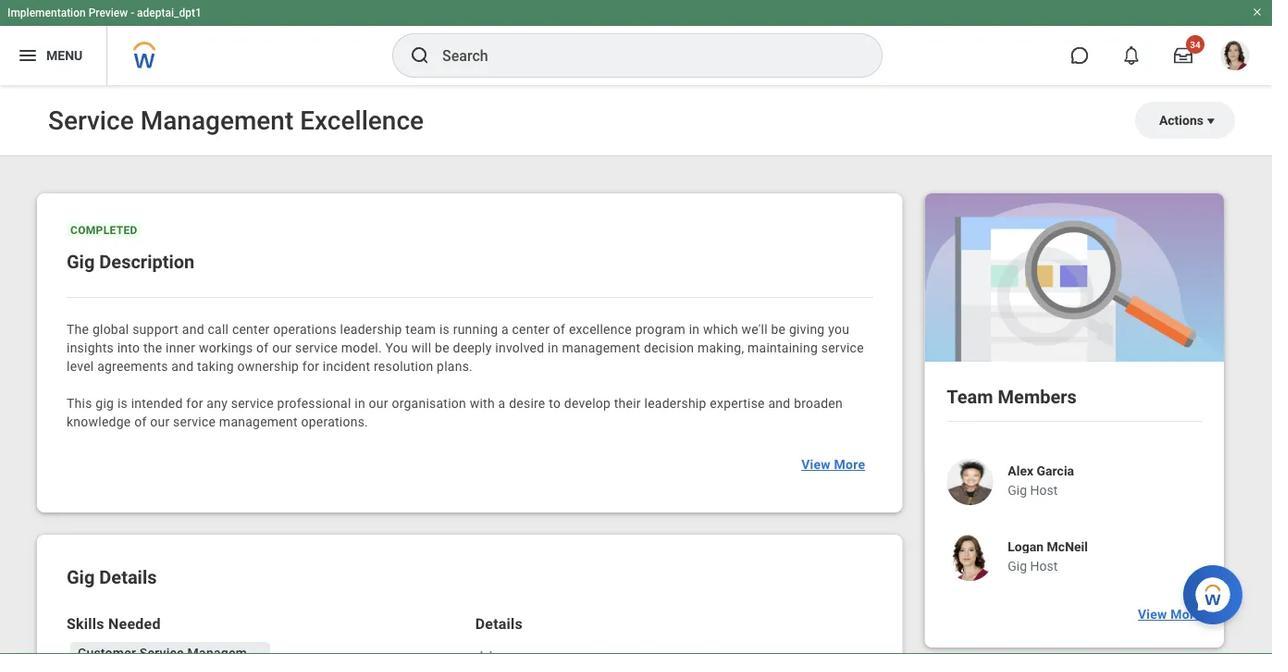 Task type: describe. For each thing, give the bounding box(es) containing it.
view for gig description
[[801, 457, 831, 472]]

excellence
[[569, 322, 632, 337]]

mcneil
[[1047, 539, 1088, 554]]

call
[[208, 322, 229, 337]]

members
[[998, 386, 1077, 408]]

deeply
[[453, 340, 492, 355]]

the
[[67, 322, 89, 337]]

knowledge
[[67, 414, 131, 429]]

needed
[[108, 615, 161, 632]]

broaden
[[794, 396, 843, 411]]

alex garcia link
[[1008, 463, 1074, 478]]

Search Workday  search field
[[442, 35, 844, 76]]

2 vertical spatial in
[[355, 396, 365, 411]]

2 vertical spatial of
[[134, 414, 147, 429]]

you
[[386, 340, 408, 355]]

service down operations
[[295, 340, 338, 355]]

operations
[[273, 322, 337, 337]]

model.
[[341, 340, 382, 355]]

resolution
[[374, 359, 433, 374]]

which
[[703, 322, 738, 337]]

support
[[132, 322, 179, 337]]

this
[[67, 396, 92, 411]]

more for gig description
[[834, 457, 865, 472]]

develop
[[564, 396, 611, 411]]

skills needed
[[67, 615, 161, 632]]

1 horizontal spatial of
[[256, 340, 269, 355]]

actions
[[1159, 112, 1204, 128]]

1 horizontal spatial for
[[302, 359, 319, 374]]

menu button
[[0, 26, 107, 85]]

2 horizontal spatial in
[[689, 322, 700, 337]]

team
[[406, 322, 436, 337]]

2 vertical spatial our
[[150, 414, 170, 429]]

view more button for gig description
[[794, 446, 873, 483]]

implementation
[[7, 6, 86, 19]]

start date to end date image
[[475, 650, 497, 654]]

menu banner
[[0, 0, 1272, 85]]

0 horizontal spatial management
[[219, 414, 298, 429]]

1 horizontal spatial details
[[475, 615, 523, 632]]

search image
[[409, 44, 431, 67]]

expertise
[[710, 396, 765, 411]]

incident
[[323, 359, 370, 374]]

running
[[453, 322, 498, 337]]

the global support and call center operations leadership team is running a center of excellence program in which we'll be giving you insights into the inner workings of our service model. you will be deeply involved in management decision making, maintaining service level agreements and taking ownership for incident resolution plans. this gig is intended for any service professional in our organisation with a desire to develop their leadership expertise and broaden knowledge of our service management operations.
[[67, 322, 868, 429]]

we'll
[[742, 322, 768, 337]]

global
[[92, 322, 129, 337]]

professional
[[277, 396, 351, 411]]

-
[[131, 6, 134, 19]]

view more for gig description
[[801, 457, 865, 472]]

plans.
[[437, 359, 473, 374]]

gig illustration image
[[925, 193, 1224, 362]]

0 horizontal spatial leadership
[[340, 322, 402, 337]]

gig details
[[67, 566, 157, 588]]

0 vertical spatial be
[[771, 322, 786, 337]]

making,
[[698, 340, 744, 355]]

0 horizontal spatial details
[[99, 566, 157, 588]]

logan mcneil link
[[1008, 539, 1088, 554]]

1 horizontal spatial is
[[439, 322, 450, 337]]

decision
[[644, 340, 694, 355]]

host for garcia
[[1030, 483, 1058, 498]]

gig
[[96, 396, 114, 411]]

preview
[[89, 6, 128, 19]]

0 vertical spatial a
[[501, 322, 509, 337]]



Task type: vqa. For each thing, say whether or not it's contained in the screenshot.
"org" in the Org Charts link
no



Task type: locate. For each thing, give the bounding box(es) containing it.
0 horizontal spatial our
[[150, 414, 170, 429]]

0 horizontal spatial view more
[[801, 457, 865, 472]]

host for mcneil
[[1030, 559, 1058, 574]]

and up inner on the bottom left
[[182, 322, 204, 337]]

in up operations.
[[355, 396, 365, 411]]

1 vertical spatial view more button
[[1131, 596, 1209, 633]]

0 horizontal spatial view
[[801, 457, 831, 472]]

service right any
[[231, 396, 274, 411]]

for left incident
[[302, 359, 319, 374]]

1 vertical spatial host
[[1030, 559, 1058, 574]]

2 center from the left
[[512, 322, 550, 337]]

inner
[[166, 340, 195, 355]]

1 horizontal spatial our
[[272, 340, 292, 355]]

0 vertical spatial leadership
[[340, 322, 402, 337]]

host
[[1030, 483, 1058, 498], [1030, 559, 1058, 574]]

notifications large image
[[1122, 46, 1141, 65]]

management
[[562, 340, 641, 355], [219, 414, 298, 429]]

1 vertical spatial of
[[256, 340, 269, 355]]

for
[[302, 359, 319, 374], [186, 396, 203, 411]]

is
[[439, 322, 450, 337], [117, 396, 128, 411]]

skills
[[67, 615, 104, 632]]

0 vertical spatial of
[[553, 322, 566, 337]]

completed
[[70, 224, 138, 237]]

1 vertical spatial and
[[172, 359, 194, 374]]

gig down completed
[[67, 251, 95, 273]]

a right with
[[498, 396, 506, 411]]

0 horizontal spatial is
[[117, 396, 128, 411]]

1 vertical spatial our
[[369, 396, 388, 411]]

and
[[182, 322, 204, 337], [172, 359, 194, 374], [768, 396, 791, 411]]

2 vertical spatial and
[[768, 396, 791, 411]]

1 horizontal spatial leadership
[[645, 396, 707, 411]]

0 horizontal spatial view more button
[[794, 446, 873, 483]]

1 horizontal spatial view more
[[1138, 607, 1202, 622]]

you
[[828, 322, 850, 337]]

logan mcneil gig host
[[1008, 539, 1088, 574]]

0 vertical spatial in
[[689, 322, 700, 337]]

gig description
[[67, 251, 195, 273]]

1 horizontal spatial management
[[562, 340, 641, 355]]

gig down 'logan'
[[1008, 559, 1027, 574]]

0 vertical spatial view more button
[[794, 446, 873, 483]]

0 horizontal spatial of
[[134, 414, 147, 429]]

more
[[834, 457, 865, 472], [1171, 607, 1202, 622]]

center up involved
[[512, 322, 550, 337]]

leadership right their
[[645, 396, 707, 411]]

0 vertical spatial management
[[562, 340, 641, 355]]

intended
[[131, 396, 183, 411]]

1 vertical spatial is
[[117, 396, 128, 411]]

be
[[771, 322, 786, 337], [435, 340, 450, 355]]

host down logan mcneil "link"
[[1030, 559, 1058, 574]]

view for team members
[[1138, 607, 1167, 622]]

of up the ownership
[[256, 340, 269, 355]]

leadership up model.
[[340, 322, 402, 337]]

be right will
[[435, 340, 450, 355]]

host down alex garcia link
[[1030, 483, 1058, 498]]

view
[[801, 457, 831, 472], [1138, 607, 1167, 622]]

34 button
[[1163, 35, 1205, 76]]

1 vertical spatial for
[[186, 396, 203, 411]]

1 vertical spatial more
[[1171, 607, 1202, 622]]

menu
[[46, 48, 83, 63]]

1 vertical spatial leadership
[[645, 396, 707, 411]]

0 vertical spatial host
[[1030, 483, 1058, 498]]

profile logan mcneil image
[[1220, 41, 1250, 74]]

insights
[[67, 340, 114, 355]]

1 center from the left
[[232, 322, 270, 337]]

and left broaden
[[768, 396, 791, 411]]

1 horizontal spatial more
[[1171, 607, 1202, 622]]

view more for team members
[[1138, 607, 1202, 622]]

operations.
[[301, 414, 368, 429]]

34
[[1190, 39, 1201, 50]]

our down resolution
[[369, 396, 388, 411]]

team members
[[947, 386, 1077, 408]]

1 vertical spatial be
[[435, 340, 450, 355]]

of left excellence at the left of page
[[553, 322, 566, 337]]

will
[[411, 340, 432, 355]]

organisation
[[392, 396, 466, 411]]

team
[[947, 386, 993, 408]]

0 vertical spatial view more
[[801, 457, 865, 472]]

0 horizontal spatial in
[[355, 396, 365, 411]]

taking
[[197, 359, 234, 374]]

0 horizontal spatial more
[[834, 457, 865, 472]]

0 vertical spatial our
[[272, 340, 292, 355]]

2 host from the top
[[1030, 559, 1058, 574]]

implementation preview -   adeptai_dpt1
[[7, 6, 202, 19]]

1 vertical spatial details
[[475, 615, 523, 632]]

inbox large image
[[1174, 46, 1193, 65]]

level
[[67, 359, 94, 374]]

host inside logan mcneil gig host
[[1030, 559, 1058, 574]]

workings
[[199, 340, 253, 355]]

1 horizontal spatial view more button
[[1131, 596, 1209, 633]]

a up involved
[[501, 322, 509, 337]]

gig up skills on the left of page
[[67, 566, 95, 588]]

of
[[553, 322, 566, 337], [256, 340, 269, 355], [134, 414, 147, 429]]

view more button
[[794, 446, 873, 483], [1131, 596, 1209, 633]]

0 vertical spatial is
[[439, 322, 450, 337]]

any
[[207, 396, 228, 411]]

the
[[143, 340, 162, 355]]

ownership
[[237, 359, 299, 374]]

close environment banner image
[[1252, 6, 1263, 18]]

service down any
[[173, 414, 216, 429]]

for left any
[[186, 396, 203, 411]]

0 vertical spatial and
[[182, 322, 204, 337]]

in left 'which'
[[689, 322, 700, 337]]

center up workings
[[232, 322, 270, 337]]

garcia
[[1037, 463, 1074, 478]]

our up the ownership
[[272, 340, 292, 355]]

1 horizontal spatial center
[[512, 322, 550, 337]]

start date to end date image
[[475, 650, 497, 654]]

of down the 'intended'
[[134, 414, 147, 429]]

1 host from the top
[[1030, 483, 1058, 498]]

management down excellence at the left of page
[[562, 340, 641, 355]]

our down the 'intended'
[[150, 414, 170, 429]]

0 vertical spatial for
[[302, 359, 319, 374]]

is right gig
[[117, 396, 128, 411]]

involved
[[495, 340, 544, 355]]

details up the needed
[[99, 566, 157, 588]]

view more button for team members
[[1131, 596, 1209, 633]]

service
[[295, 340, 338, 355], [821, 340, 864, 355], [231, 396, 274, 411], [173, 414, 216, 429]]

0 horizontal spatial center
[[232, 322, 270, 337]]

giving
[[789, 322, 825, 337]]

adeptai_dpt1
[[137, 6, 202, 19]]

to
[[549, 396, 561, 411]]

center
[[232, 322, 270, 337], [512, 322, 550, 337]]

gig
[[67, 251, 95, 273], [1008, 483, 1027, 498], [1008, 559, 1027, 574], [67, 566, 95, 588]]

logan
[[1008, 539, 1044, 554]]

our
[[272, 340, 292, 355], [369, 396, 388, 411], [150, 414, 170, 429]]

into
[[117, 340, 140, 355]]

their
[[614, 396, 641, 411]]

view more
[[801, 457, 865, 472], [1138, 607, 1202, 622]]

in
[[689, 322, 700, 337], [548, 340, 559, 355], [355, 396, 365, 411]]

details up start date to end date icon
[[475, 615, 523, 632]]

0 horizontal spatial for
[[186, 396, 203, 411]]

0 horizontal spatial be
[[435, 340, 450, 355]]

2 horizontal spatial our
[[369, 396, 388, 411]]

caret down image
[[1204, 114, 1219, 129]]

1 horizontal spatial be
[[771, 322, 786, 337]]

leadership
[[340, 322, 402, 337], [645, 396, 707, 411]]

be up maintaining
[[771, 322, 786, 337]]

gig down alex
[[1008, 483, 1027, 498]]

gig inside alex garcia gig host
[[1008, 483, 1027, 498]]

1 vertical spatial a
[[498, 396, 506, 411]]

1 horizontal spatial in
[[548, 340, 559, 355]]

gig inside logan mcneil gig host
[[1008, 559, 1027, 574]]

0 vertical spatial details
[[99, 566, 157, 588]]

1 vertical spatial in
[[548, 340, 559, 355]]

program
[[635, 322, 686, 337]]

2 horizontal spatial of
[[553, 322, 566, 337]]

description
[[99, 251, 195, 273]]

agreements
[[97, 359, 168, 374]]

1 vertical spatial view
[[1138, 607, 1167, 622]]

more for team members
[[1171, 607, 1202, 622]]

maintaining
[[748, 340, 818, 355]]

management down any
[[219, 414, 298, 429]]

service down you
[[821, 340, 864, 355]]

a
[[501, 322, 509, 337], [498, 396, 506, 411]]

and down inner on the bottom left
[[172, 359, 194, 374]]

1 horizontal spatial view
[[1138, 607, 1167, 622]]

alex
[[1008, 463, 1034, 478]]

actions button
[[1135, 102, 1235, 139]]

alex garcia gig host
[[1008, 463, 1074, 498]]

host inside alex garcia gig host
[[1030, 483, 1058, 498]]

is right the team at left
[[439, 322, 450, 337]]

0 vertical spatial view
[[801, 457, 831, 472]]

justify image
[[17, 44, 39, 67]]

with
[[470, 396, 495, 411]]

0 vertical spatial more
[[834, 457, 865, 472]]

1 vertical spatial management
[[219, 414, 298, 429]]

1 vertical spatial view more
[[1138, 607, 1202, 622]]

in right involved
[[548, 340, 559, 355]]

details
[[99, 566, 157, 588], [475, 615, 523, 632]]

desire
[[509, 396, 546, 411]]



